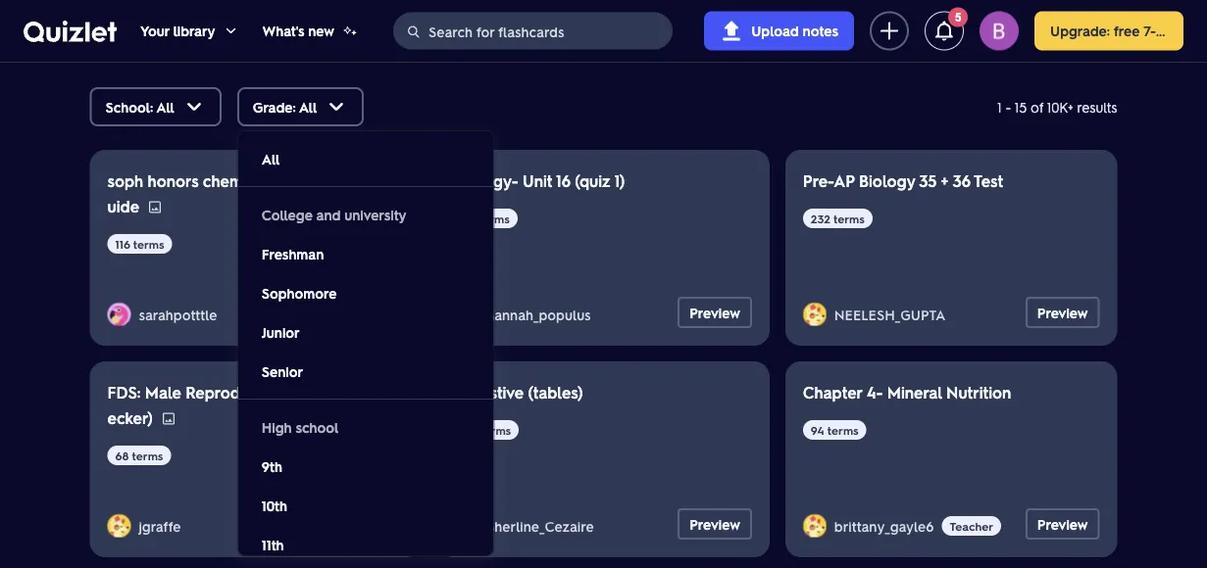 Task type: locate. For each thing, give the bounding box(es) containing it.
profile picture image left neelesh_gupta at the bottom right
[[803, 303, 826, 327]]

9th
[[262, 458, 282, 476]]

preview for mineral
[[1037, 516, 1088, 533]]

chemistry
[[203, 170, 274, 191]]

0 vertical spatial image image
[[147, 200, 163, 215]]

create image
[[878, 19, 901, 43]]

terms right 24
[[480, 423, 511, 438]]

1 - 15 of 10k+ results
[[997, 98, 1117, 116]]

results
[[1077, 98, 1117, 116]]

biology- unit 16 (quiz 1) link
[[455, 170, 625, 191]]

image image down male on the left of page
[[161, 411, 176, 427]]

fds: male reproductive pathology (hab ecker) link
[[107, 382, 403, 428]]

68
[[115, 448, 129, 463]]

caret down image inside school: all dropdown button
[[182, 95, 206, 119]]

all left caret down icon at the left top
[[299, 98, 317, 116]]

new
[[308, 22, 334, 40]]

1 horizontal spatial all
[[262, 150, 280, 168]]

honors
[[148, 170, 199, 191]]

digestive (tables) link
[[455, 382, 583, 403]]

15
[[1015, 98, 1027, 116]]

9th link
[[238, 447, 493, 486]]

freshman
[[262, 245, 324, 263]]

terms right '94'
[[827, 423, 859, 438]]

11th
[[262, 536, 284, 554]]

94 terms
[[811, 423, 859, 438]]

image image right uide at the top of page
[[147, 200, 163, 215]]

sherline_cezaire
[[487, 518, 594, 535]]

upload notes
[[751, 22, 838, 40]]

all inside "button"
[[262, 150, 280, 168]]

upgrade:
[[1050, 22, 1110, 40]]

brittany_gayle6
[[834, 518, 934, 535]]

+
[[941, 170, 949, 191]]

all
[[156, 98, 174, 116], [299, 98, 317, 116], [262, 150, 280, 168]]

35
[[919, 170, 937, 191]]

None search field
[[393, 12, 673, 50]]

27
[[463, 211, 475, 226]]

reproductive
[[186, 382, 284, 403]]

caret down image right school: all
[[182, 95, 206, 119]]

jgraffe
[[139, 518, 181, 535]]

upload notes button
[[704, 11, 854, 50]]

5
[[955, 10, 961, 24]]

uide
[[107, 196, 139, 216]]

teacher
[[950, 519, 993, 534]]

bell image
[[932, 19, 956, 43]]

upgrade: free 7-day trial button
[[1034, 11, 1207, 50]]

all inside dropdown button
[[156, 98, 174, 116]]

terms for biology-
[[478, 211, 510, 226]]

sophomore link
[[238, 274, 493, 313]]

caret down image
[[325, 95, 348, 119]]

study
[[342, 170, 382, 191]]

tab list
[[74, 17, 1133, 56]]

0 horizontal spatial caret down image
[[182, 95, 206, 119]]

caret down image right library
[[223, 23, 239, 39]]

sherline_cezaire link
[[487, 518, 602, 535]]

textbook solutions link
[[213, 17, 334, 56]]

hannah_populus
[[487, 306, 591, 324]]

10th
[[262, 497, 287, 515]]

0 horizontal spatial all
[[156, 98, 174, 116]]

Search field
[[394, 13, 672, 50]]

all right school:
[[156, 98, 174, 116]]

what's new link
[[262, 0, 358, 62]]

pre-
[[803, 170, 834, 191]]

pre-ap biology 35 + 36 test link
[[803, 170, 1003, 191]]

profile picture image left jgraffe
[[107, 515, 131, 538]]

expert q&a
[[365, 27, 442, 45]]

terms right the 68
[[132, 448, 163, 463]]

2 horizontal spatial all
[[299, 98, 317, 116]]

preview
[[342, 304, 392, 322], [689, 304, 740, 322], [1037, 304, 1088, 322], [689, 516, 740, 533], [1037, 516, 1088, 533]]

pathology
[[289, 382, 363, 403]]

junior link
[[238, 313, 493, 352]]

sophomore
[[262, 284, 337, 302]]

profile picture image
[[980, 11, 1019, 50], [107, 303, 131, 327], [803, 303, 826, 327], [107, 515, 131, 538], [803, 515, 826, 538]]

4-
[[866, 382, 883, 403]]

1 vertical spatial image image
[[161, 411, 176, 427]]

terms for pre-
[[833, 211, 865, 226]]

caret down image
[[223, 23, 239, 39], [182, 95, 206, 119]]

q&a
[[411, 27, 442, 45]]

profile picture image left sarahpotttle
[[107, 303, 131, 327]]

soph honors chemistry midyear study g uide link
[[107, 170, 396, 216]]

all up "chemistry"
[[262, 150, 280, 168]]

search image
[[406, 24, 422, 40]]

preview button
[[330, 297, 404, 328], [678, 297, 752, 328], [1025, 297, 1100, 328], [678, 509, 752, 540], [1025, 509, 1100, 540]]

sets
[[156, 27, 181, 45]]

grade: all
[[253, 98, 317, 116]]

upgrade: free 7-day trial
[[1050, 22, 1207, 40]]

freshman link
[[238, 234, 493, 274]]

terms for digestive
[[480, 423, 511, 438]]

10k+
[[1047, 98, 1073, 116]]

fds:
[[107, 382, 141, 403]]

quizlet image
[[24, 20, 117, 42], [24, 21, 117, 42]]

expert q&a link
[[365, 17, 442, 56]]

0 vertical spatial caret down image
[[223, 23, 239, 39]]

1 vertical spatial caret down image
[[182, 95, 206, 119]]

school: all
[[105, 98, 174, 116]]

caret down image inside 'your library' button
[[223, 23, 239, 39]]

terms right 27
[[478, 211, 510, 226]]

hannah_populus link
[[487, 306, 599, 324]]

all inside 'popup button'
[[299, 98, 317, 116]]

sarahpotttle link
[[139, 306, 225, 324]]

terms right 232
[[833, 211, 865, 226]]

terms for chapter
[[827, 423, 859, 438]]

g
[[386, 170, 396, 191]]

biology- unit 16 (quiz 1)
[[455, 170, 625, 191]]

digestive
[[455, 382, 524, 403]]

image image
[[147, 200, 163, 215], [161, 411, 176, 427]]

2 quizlet image from the top
[[24, 21, 117, 42]]

1 horizontal spatial caret down image
[[223, 23, 239, 39]]

profile picture image for sarahpotttle
[[107, 303, 131, 327]]



Task type: describe. For each thing, give the bounding box(es) containing it.
unit
[[523, 170, 552, 191]]

preview button for mineral
[[1025, 509, 1100, 540]]

sparkle image
[[342, 23, 358, 39]]

preview for biology
[[1037, 304, 1088, 322]]

your library button
[[140, 0, 239, 62]]

7-
[[1143, 22, 1156, 40]]

school:
[[105, 98, 153, 116]]

24 terms
[[463, 423, 511, 438]]

1 quizlet image from the top
[[24, 20, 117, 42]]

grade: all button
[[237, 87, 364, 126]]

upload image
[[720, 19, 743, 43]]

flashcard
[[90, 27, 152, 45]]

your
[[140, 22, 169, 40]]

expert
[[365, 27, 408, 45]]

tab list containing flashcard sets
[[74, 17, 1133, 56]]

(tables)
[[528, 382, 583, 403]]

chapter 4- mineral nutrition
[[803, 382, 1011, 403]]

test
[[974, 170, 1003, 191]]

terms right 116
[[133, 236, 164, 252]]

digestive (tables)
[[455, 382, 583, 403]]

36
[[952, 170, 970, 191]]

1
[[997, 98, 1002, 116]]

ap
[[834, 170, 855, 191]]

your library
[[140, 22, 215, 40]]

library
[[173, 22, 215, 40]]

1)
[[614, 170, 625, 191]]

(quiz
[[575, 170, 610, 191]]

27 terms
[[463, 211, 510, 226]]

school: all button
[[90, 87, 221, 126]]

what's
[[262, 22, 304, 40]]

ecker)
[[107, 407, 153, 428]]

image image for honors
[[147, 200, 163, 215]]

profile picture image left brittany_gayle6
[[803, 515, 826, 538]]

(hab
[[367, 382, 403, 403]]

chapter
[[803, 382, 862, 403]]

94
[[811, 423, 824, 438]]

232 terms
[[811, 211, 865, 226]]

solutions
[[276, 27, 334, 45]]

mineral
[[887, 382, 942, 403]]

notes
[[803, 22, 838, 40]]

textbook
[[213, 27, 272, 45]]

upload
[[751, 22, 799, 40]]

sarahpotttle
[[139, 306, 217, 324]]

16
[[556, 170, 570, 191]]

junior
[[262, 324, 300, 341]]

biology
[[859, 170, 915, 191]]

jgraffe link
[[139, 518, 189, 535]]

biology-
[[455, 170, 518, 191]]

senior
[[262, 363, 303, 380]]

116 terms
[[115, 236, 164, 252]]

soph
[[107, 170, 143, 191]]

trial
[[1183, 22, 1207, 40]]

preview for 16
[[689, 304, 740, 322]]

11th link
[[238, 526, 493, 565]]

flashcard sets
[[90, 27, 181, 45]]

all for school: all
[[156, 98, 174, 116]]

what's new
[[262, 22, 334, 40]]

68 terms
[[115, 448, 163, 463]]

fds: male reproductive pathology (hab ecker)
[[107, 382, 403, 428]]

male
[[145, 382, 181, 403]]

nutrition
[[946, 382, 1011, 403]]

grade:
[[253, 98, 296, 116]]

profile picture image for neelesh_gupta
[[803, 303, 826, 327]]

preview button for biology
[[1025, 297, 1100, 328]]

midyear
[[278, 170, 337, 191]]

232
[[811, 211, 830, 226]]

day
[[1156, 22, 1179, 40]]

neelesh_gupta link
[[834, 306, 954, 324]]

image image for male
[[161, 411, 176, 427]]

flashcard sets link
[[90, 17, 181, 56]]

soph honors chemistry midyear study g uide
[[107, 170, 396, 216]]

116
[[115, 236, 130, 252]]

textbook solutions
[[213, 27, 334, 45]]

grade menu
[[238, 131, 493, 569]]

preview button for 16
[[678, 297, 752, 328]]

senior link
[[238, 352, 493, 391]]

neelesh_gupta
[[834, 306, 946, 324]]

free
[[1114, 22, 1140, 40]]

profile picture image right 5
[[980, 11, 1019, 50]]

brittany_gayle6 link
[[834, 518, 942, 535]]

all for grade: all
[[299, 98, 317, 116]]

Search text field
[[429, 13, 667, 50]]

-
[[1006, 98, 1011, 116]]

10th link
[[238, 486, 493, 526]]

profile picture image for jgraffe
[[107, 515, 131, 538]]



Task type: vqa. For each thing, say whether or not it's contained in the screenshot.
Free
yes



